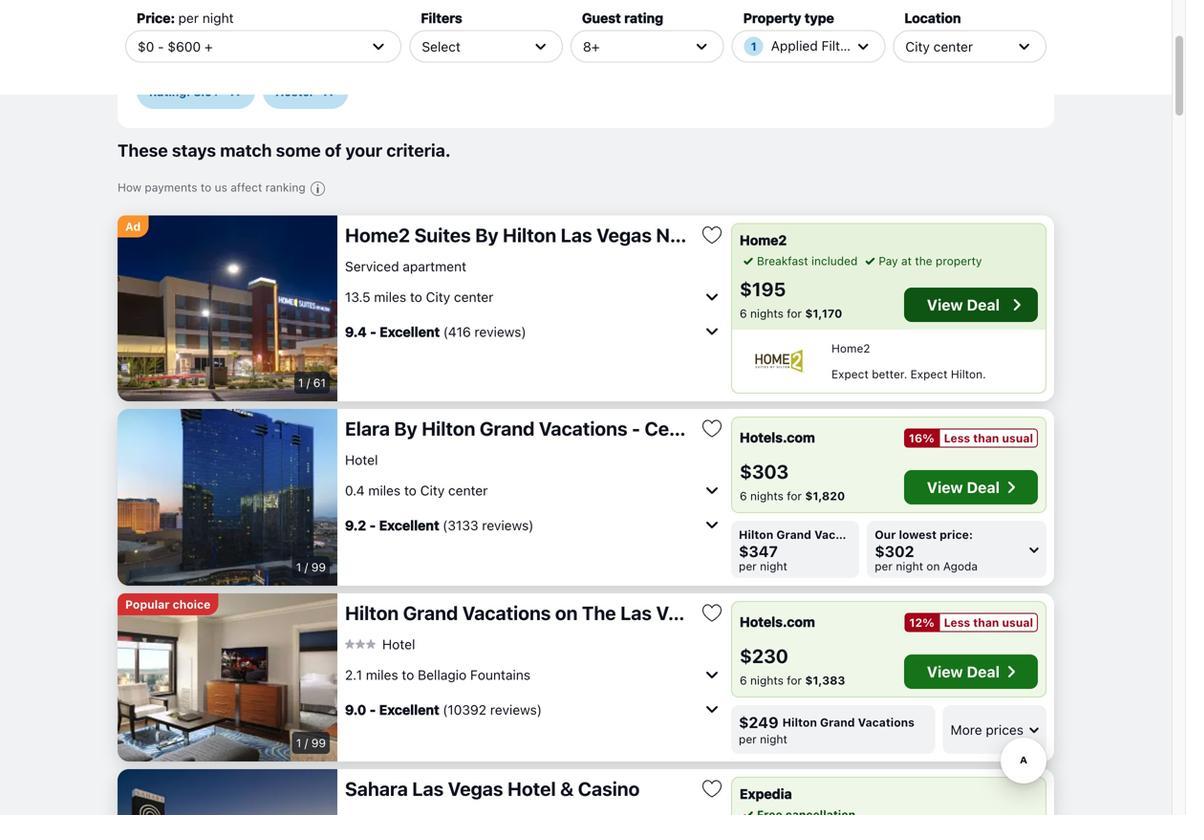 Task type: locate. For each thing, give the bounding box(es) containing it.
0 horizontal spatial filters
[[421, 10, 463, 26]]

these
[[118, 140, 168, 161]]

home2 inside 'button'
[[345, 224, 410, 246]]

filters
[[421, 10, 463, 26], [822, 38, 860, 54]]

0 vertical spatial /
[[307, 376, 310, 390]]

0 horizontal spatial hotel
[[345, 452, 378, 468]]

view deal button down 12% less than usual on the right of the page
[[905, 655, 1039, 690]]

to for home2
[[410, 289, 423, 305]]

less
[[945, 432, 971, 445], [945, 616, 971, 630]]

per inside our lowest price: $302 per night on agoda
[[875, 560, 893, 573]]

miles for hilton
[[366, 667, 398, 683]]

2 vertical spatial /
[[305, 737, 308, 750]]

to down serviced apartment
[[410, 289, 423, 305]]

1 1 / 99 from the top
[[296, 561, 326, 574]]

hotel up '2.1 miles to bellagio fountains'
[[383, 637, 415, 652]]

than right 16%
[[974, 432, 1000, 445]]

city center
[[906, 38, 974, 54]]

night inside hilton grand vacations $347 per night
[[760, 560, 788, 573]]

strip up the $303
[[711, 417, 754, 440]]

6 for $195
[[740, 307, 748, 320]]

6
[[740, 307, 748, 320], [740, 490, 748, 503], [740, 674, 748, 688]]

2 less from the top
[[945, 616, 971, 630]]

by right elara
[[394, 417, 418, 440]]

nights for $230
[[751, 674, 784, 688]]

0 horizontal spatial expect
[[832, 368, 869, 381]]

excellent down 0.4 miles to city center
[[379, 518, 440, 533]]

strip inside button
[[711, 417, 754, 440]]

1 hotels.com from the top
[[740, 430, 816, 446]]

per down 6 nights for $1,820
[[739, 560, 757, 573]]

2 vertical spatial reviews)
[[490, 702, 542, 718]]

1 vertical spatial nights
[[751, 490, 784, 503]]

view deal down property in the right of the page
[[927, 296, 1000, 314]]

strip for hilton grand vacations on the las vegas strip
[[716, 602, 760, 624]]

apartment
[[403, 258, 467, 274]]

per inside hilton grand vacations $347 per night
[[739, 560, 757, 573]]

0 vertical spatial city
[[906, 38, 930, 54]]

than for $230
[[974, 616, 1000, 630]]

hotels.com up the $303
[[740, 430, 816, 446]]

some left filters,
[[355, 35, 389, 51]]

1 vertical spatial 99
[[311, 737, 326, 750]]

view deal up price: in the right bottom of the page
[[927, 479, 1000, 497]]

1 vertical spatial hotels.com
[[740, 614, 816, 630]]

3 view deal from the top
[[927, 663, 1000, 681]]

reviews) down fountains
[[490, 702, 542, 718]]

2 vertical spatial view
[[927, 663, 964, 681]]

0 vertical spatial excellent
[[380, 324, 440, 340]]

guest rating
[[582, 10, 664, 26]]

better.
[[872, 368, 908, 381]]

center up the (416
[[454, 289, 494, 305]]

hilton for hilton grand vacations
[[783, 716, 818, 730]]

home2 up the serviced
[[345, 224, 410, 246]]

than for $303
[[974, 432, 1000, 445]]

hilton up 13.5 miles to city center button
[[503, 224, 557, 246]]

1 vertical spatial view deal
[[927, 479, 1000, 497]]

1 horizontal spatial hotel
[[383, 637, 415, 652]]

on left the the
[[555, 602, 578, 624]]

prices
[[986, 722, 1024, 738]]

hilton up $347
[[739, 528, 774, 542]]

excellent for by
[[379, 518, 440, 533]]

deal down property in the right of the page
[[967, 296, 1000, 314]]

grand down 6 nights for $1,820
[[777, 528, 812, 542]]

miles right 2.1
[[366, 667, 398, 683]]

1 vertical spatial than
[[974, 616, 1000, 630]]

2 than from the top
[[974, 616, 1000, 630]]

1 horizontal spatial some
[[355, 35, 389, 51]]

night down 'lowest'
[[896, 560, 924, 573]]

2 99 from the top
[[311, 737, 326, 750]]

grand up the 0.4 miles to city center button
[[480, 417, 535, 440]]

- left center
[[632, 417, 641, 440]]

reviews) for hilton
[[475, 324, 527, 340]]

2 nights from the top
[[751, 490, 784, 503]]

stays
[[172, 140, 216, 161]]

1 view from the top
[[927, 296, 964, 314]]

center down location
[[934, 38, 974, 54]]

2 horizontal spatial vegas
[[656, 602, 712, 624]]

2 vertical spatial view deal
[[927, 663, 1000, 681]]

las up 13.5 miles to city center button
[[561, 224, 593, 246]]

0 vertical spatial hotel button
[[345, 452, 378, 468]]

on
[[927, 560, 941, 573], [555, 602, 578, 624]]

1 view deal from the top
[[927, 296, 1000, 314]]

serviced apartment
[[345, 258, 467, 274]]

0 vertical spatial strip
[[711, 417, 754, 440]]

9.2
[[345, 518, 366, 533]]

0 vertical spatial some
[[355, 35, 389, 51]]

hotel up 0.4
[[345, 452, 378, 468]]

2.1 miles to bellagio fountains
[[345, 667, 531, 683]]

1 horizontal spatial expect
[[911, 368, 948, 381]]

8+
[[583, 38, 600, 54]]

elara by hilton grand vacations - center strip button
[[345, 417, 754, 441]]

1 vertical spatial miles
[[369, 483, 401, 498]]

grand inside hilton grand vacations $347 per night
[[777, 528, 812, 542]]

1 vertical spatial less
[[945, 616, 971, 630]]

to left bellagio
[[402, 667, 414, 683]]

0 vertical spatial 99
[[311, 561, 326, 574]]

0 vertical spatial view
[[927, 296, 964, 314]]

price: per night
[[137, 10, 234, 26]]

home2
[[345, 224, 410, 246], [740, 232, 787, 248], [832, 342, 871, 355]]

view for $230
[[927, 663, 964, 681]]

hotels.com up $230
[[740, 614, 816, 630]]

rating: 8.0+ button
[[137, 75, 255, 109]]

home2 image
[[740, 348, 821, 375]]

0 horizontal spatial home2
[[345, 224, 410, 246]]

$600
[[168, 38, 201, 54]]

by inside button
[[394, 417, 418, 440]]

0 vertical spatial 1 / 99
[[296, 561, 326, 574]]

payments
[[145, 181, 197, 194]]

grand inside button
[[403, 602, 458, 624]]

view down property in the right of the page
[[927, 296, 964, 314]]

1 vertical spatial on
[[555, 602, 578, 624]]

vegas left northwest
[[597, 224, 652, 246]]

0 vertical spatial reviews)
[[475, 324, 527, 340]]

night down 6 nights for $1,820
[[760, 560, 788, 573]]

1 than from the top
[[974, 432, 1000, 445]]

hilton up per night
[[783, 716, 818, 730]]

expect left hilton.
[[911, 368, 948, 381]]

us
[[215, 181, 227, 194]]

&
[[560, 778, 574, 800]]

0 vertical spatial 6
[[740, 307, 748, 320]]

0 vertical spatial by
[[475, 224, 499, 246]]

2 horizontal spatial hotel
[[508, 778, 556, 800]]

/ for home2 suites by hilton las vegas northwest
[[307, 376, 310, 390]]

for left $1,383
[[787, 674, 802, 688]]

$302
[[875, 543, 915, 561]]

0.4
[[345, 483, 365, 498]]

1 horizontal spatial filters
[[822, 38, 860, 54]]

0 vertical spatial than
[[974, 432, 1000, 445]]

price:
[[940, 528, 974, 542]]

miles right 13.5
[[374, 289, 407, 305]]

0 horizontal spatial las
[[412, 778, 444, 800]]

2 view deal from the top
[[927, 479, 1000, 497]]

elara by hilton grand vacations - center strip, (las vegas, usa) image
[[118, 409, 338, 586]]

0 vertical spatial less
[[945, 432, 971, 445]]

excellent
[[380, 324, 440, 340], [379, 518, 440, 533], [379, 702, 440, 718]]

0 vertical spatial miles
[[374, 289, 407, 305]]

0 vertical spatial on
[[927, 560, 941, 573]]

hotels.com
[[740, 430, 816, 446], [740, 614, 816, 630]]

1 horizontal spatial on
[[927, 560, 941, 573]]

vacations up fountains
[[463, 602, 551, 624]]

2 vertical spatial 6
[[740, 674, 748, 688]]

filters down type
[[822, 38, 860, 54]]

center up (3133
[[449, 483, 488, 498]]

usual for $230
[[1003, 616, 1034, 630]]

view deal down 12% less than usual on the right of the page
[[927, 663, 1000, 681]]

some left of
[[276, 140, 321, 161]]

vacations inside button
[[539, 417, 628, 440]]

1 vertical spatial view
[[927, 479, 964, 497]]

1 horizontal spatial vegas
[[597, 224, 652, 246]]

0 vertical spatial filters
[[421, 10, 463, 26]]

night up search
[[203, 10, 234, 26]]

view for $303
[[927, 479, 964, 497]]

location
[[905, 10, 962, 26]]

1 vertical spatial your
[[346, 140, 383, 161]]

miles for home2
[[374, 289, 407, 305]]

vacations for hilton grand vacations on the las vegas strip
[[463, 602, 551, 624]]

0 horizontal spatial on
[[555, 602, 578, 624]]

1 vertical spatial hotel
[[383, 637, 415, 652]]

more prices
[[951, 722, 1024, 738]]

6 down $230
[[740, 674, 748, 688]]

city for home2 suites by hilton las vegas northwest
[[426, 289, 451, 305]]

1 vertical spatial /
[[305, 561, 308, 574]]

rating: 8.0+
[[149, 85, 220, 99]]

reviews) down the 0.4 miles to city center button
[[482, 518, 534, 533]]

1 view deal button from the top
[[905, 288, 1039, 322]]

less right the 12%
[[945, 616, 971, 630]]

reset all button
[[451, 35, 504, 51]]

3 6 from the top
[[740, 674, 748, 688]]

for
[[787, 307, 802, 320], [787, 490, 802, 503], [787, 674, 802, 688]]

0 horizontal spatial by
[[394, 417, 418, 440]]

2 vertical spatial miles
[[366, 667, 398, 683]]

2 usual from the top
[[1003, 616, 1034, 630]]

excellent down 13.5 miles to city center on the left top
[[380, 324, 440, 340]]

2 vertical spatial nights
[[751, 674, 784, 688]]

hilton up 0.4 miles to city center
[[422, 417, 476, 440]]

vacations inside hilton grand vacations $347 per night
[[815, 528, 872, 542]]

hotel left &
[[508, 778, 556, 800]]

ad
[[125, 220, 141, 233]]

grand up '2.1 miles to bellagio fountains'
[[403, 602, 458, 624]]

view deal for $230
[[927, 663, 1000, 681]]

1 6 from the top
[[740, 307, 748, 320]]

agoda
[[944, 560, 978, 573]]

1 for from the top
[[787, 307, 802, 320]]

99
[[311, 561, 326, 574], [311, 737, 326, 750]]

vacations up the 0.4 miles to city center button
[[539, 417, 628, 440]]

2.1
[[345, 667, 362, 683]]

2 vertical spatial vegas
[[448, 778, 504, 800]]

1 / 99 for elara by hilton grand vacations - center strip
[[296, 561, 326, 574]]

1 / 99 for hilton grand vacations on the las vegas strip
[[296, 737, 326, 750]]

- right 9.2
[[370, 518, 376, 533]]

to
[[201, 181, 212, 194], [410, 289, 423, 305], [404, 483, 417, 498], [402, 667, 414, 683]]

0 vertical spatial view deal button
[[905, 288, 1039, 322]]

no results adjust your search criteria, remove some filters, or reset all
[[137, 19, 504, 51]]

deal down 12% less than usual on the right of the page
[[967, 663, 1000, 681]]

for for $230
[[787, 674, 802, 688]]

(10392
[[443, 702, 487, 718]]

2 vertical spatial hotel
[[508, 778, 556, 800]]

per
[[178, 10, 199, 26], [739, 560, 757, 573], [875, 560, 893, 573], [739, 733, 757, 746]]

1 vertical spatial filters
[[822, 38, 860, 54]]

0 vertical spatial for
[[787, 307, 802, 320]]

1 vertical spatial some
[[276, 140, 321, 161]]

2 vertical spatial view deal button
[[905, 655, 1039, 690]]

2 1 / 99 from the top
[[296, 737, 326, 750]]

serviced
[[345, 258, 399, 274]]

1 vertical spatial view deal button
[[905, 471, 1039, 505]]

city down 'apartment'
[[426, 289, 451, 305]]

strip inside button
[[716, 602, 760, 624]]

las right the the
[[621, 602, 652, 624]]

- right 9.4 on the left
[[370, 324, 377, 340]]

nights down $230
[[751, 674, 784, 688]]

1 vertical spatial reviews)
[[482, 518, 534, 533]]

2 6 from the top
[[740, 490, 748, 503]]

nights for $303
[[751, 490, 784, 503]]

1 usual from the top
[[1003, 432, 1034, 445]]

deal for $303
[[967, 479, 1000, 497]]

9.2 - excellent (3133 reviews)
[[345, 518, 534, 533]]

strip up $230
[[716, 602, 760, 624]]

0 vertical spatial usual
[[1003, 432, 1034, 445]]

hilton for hilton grand vacations $347 per night
[[739, 528, 774, 542]]

hilton
[[503, 224, 557, 246], [422, 417, 476, 440], [739, 528, 774, 542], [345, 602, 399, 624], [783, 716, 818, 730]]

expect
[[832, 368, 869, 381], [911, 368, 948, 381]]

for for $195
[[787, 307, 802, 320]]

2 for from the top
[[787, 490, 802, 503]]

to up 9.2 - excellent (3133 reviews)
[[404, 483, 417, 498]]

than down the "agoda"
[[974, 616, 1000, 630]]

2 hotels.com from the top
[[740, 614, 816, 630]]

hilton inside 'button'
[[503, 224, 557, 246]]

vegas
[[597, 224, 652, 246], [656, 602, 712, 624], [448, 778, 504, 800]]

hotels.com for elara by hilton grand vacations - center strip
[[740, 430, 816, 446]]

3 view from the top
[[927, 663, 964, 681]]

2 vertical spatial city
[[420, 483, 445, 498]]

2 deal from the top
[[967, 479, 1000, 497]]

0 vertical spatial deal
[[967, 296, 1000, 314]]

hostel button
[[263, 75, 348, 109]]

2 view from the top
[[927, 479, 964, 497]]

reviews) for on
[[490, 702, 542, 718]]

hilton grand vacations $347 per night
[[739, 528, 872, 573]]

some inside no results adjust your search criteria, remove some filters, or reset all
[[355, 35, 389, 51]]

- inside button
[[632, 417, 641, 440]]

hilton inside hilton grand vacations $347 per night
[[739, 528, 774, 542]]

vegas down (10392
[[448, 778, 504, 800]]

2 expect from the left
[[911, 368, 948, 381]]

popular
[[125, 598, 170, 612]]

0 vertical spatial nights
[[751, 307, 784, 320]]

3 view deal button from the top
[[905, 655, 1039, 690]]

las inside 'button'
[[561, 224, 593, 246]]

home2 up breakfast
[[740, 232, 787, 248]]

- right $0
[[158, 38, 164, 54]]

6 nights for $1,820
[[740, 490, 846, 503]]

guest
[[582, 10, 621, 26]]

view deal button down 16% less than usual
[[905, 471, 1039, 505]]

2 vertical spatial for
[[787, 674, 802, 688]]

less right 16%
[[945, 432, 971, 445]]

popular choice
[[125, 598, 211, 612]]

miles
[[374, 289, 407, 305], [369, 483, 401, 498], [366, 667, 398, 683]]

city up 9.2 - excellent (3133 reviews)
[[420, 483, 445, 498]]

vacations inside button
[[463, 602, 551, 624]]

hotel inside button
[[508, 778, 556, 800]]

1 horizontal spatial las
[[561, 224, 593, 246]]

1 horizontal spatial by
[[475, 224, 499, 246]]

1 vertical spatial usual
[[1003, 616, 1034, 630]]

city for elara by hilton grand vacations - center strip
[[420, 483, 445, 498]]

3 for from the top
[[787, 674, 802, 688]]

1 less from the top
[[945, 432, 971, 445]]

grand down $1,383
[[820, 716, 856, 730]]

northwest
[[656, 224, 751, 246]]

1 99 from the top
[[311, 561, 326, 574]]

vacations down $1,820
[[815, 528, 872, 542]]

1 vertical spatial for
[[787, 490, 802, 503]]

1 vertical spatial 6
[[740, 490, 748, 503]]

3 deal from the top
[[967, 663, 1000, 681]]

for left $1,170
[[787, 307, 802, 320]]

- right 9.0
[[370, 702, 376, 718]]

for left $1,820
[[787, 490, 802, 503]]

1 vertical spatial 1 / 99
[[296, 737, 326, 750]]

2 vertical spatial excellent
[[379, 702, 440, 718]]

view down the 12%
[[927, 663, 964, 681]]

city down location
[[906, 38, 930, 54]]

to for elara
[[404, 483, 417, 498]]

strip
[[711, 417, 754, 440], [716, 602, 760, 624]]

nights down the $303
[[751, 490, 784, 503]]

hotel button up 2.1
[[345, 636, 415, 653]]

vacations left more at the right
[[858, 716, 915, 730]]

1 deal from the top
[[967, 296, 1000, 314]]

-
[[158, 38, 164, 54], [370, 324, 377, 340], [632, 417, 641, 440], [370, 518, 376, 533], [370, 702, 376, 718]]

your right of
[[346, 140, 383, 161]]

view up price: in the right bottom of the page
[[927, 479, 964, 497]]

view deal button down property in the right of the page
[[905, 288, 1039, 322]]

expect left better.
[[832, 368, 869, 381]]

by right the suites at left
[[475, 224, 499, 246]]

vacations
[[539, 417, 628, 440], [815, 528, 872, 542], [463, 602, 551, 624], [858, 716, 915, 730]]

vacations for hilton grand vacations
[[858, 716, 915, 730]]

excellent down '2.1 miles to bellagio fountains'
[[379, 702, 440, 718]]

by
[[475, 224, 499, 246], [394, 417, 418, 440]]

on left the "agoda"
[[927, 560, 941, 573]]

filters up or
[[421, 10, 463, 26]]

city
[[906, 38, 930, 54], [426, 289, 451, 305], [420, 483, 445, 498]]

how
[[118, 181, 142, 194]]

deal down 16% less than usual
[[967, 479, 1000, 497]]

0 vertical spatial your
[[179, 35, 207, 51]]

2 vertical spatial center
[[449, 483, 488, 498]]

the
[[916, 254, 933, 268]]

1 vertical spatial las
[[621, 602, 652, 624]]

reviews) right the (416
[[475, 324, 527, 340]]

$0
[[138, 38, 154, 54]]

your down results
[[179, 35, 207, 51]]

1 vertical spatial by
[[394, 417, 418, 440]]

for for $303
[[787, 490, 802, 503]]

0 vertical spatial hotel
[[345, 452, 378, 468]]

1 vertical spatial city
[[426, 289, 451, 305]]

1 for home2 suites by hilton las vegas northwest
[[298, 376, 304, 390]]

2 vertical spatial deal
[[967, 663, 1000, 681]]

center
[[934, 38, 974, 54], [454, 289, 494, 305], [449, 483, 488, 498]]

1 vertical spatial excellent
[[379, 518, 440, 533]]

0 vertical spatial hotels.com
[[740, 430, 816, 446]]

vegas right the the
[[656, 602, 712, 624]]

0 vertical spatial vegas
[[597, 224, 652, 246]]

1 vertical spatial center
[[454, 289, 494, 305]]

hilton up 2.1
[[345, 602, 399, 624]]

criteria,
[[255, 35, 302, 51]]

0 vertical spatial view deal
[[927, 296, 1000, 314]]

2 horizontal spatial home2
[[832, 342, 871, 355]]

6 down $195 on the right top of page
[[740, 307, 748, 320]]

grand for hilton grand vacations on the las vegas strip
[[403, 602, 458, 624]]

vacations for hilton grand vacations $347 per night
[[815, 528, 872, 542]]

hilton inside button
[[345, 602, 399, 624]]

deal
[[967, 296, 1000, 314], [967, 479, 1000, 497], [967, 663, 1000, 681]]

on inside button
[[555, 602, 578, 624]]

0 vertical spatial las
[[561, 224, 593, 246]]

2 view deal button from the top
[[905, 471, 1039, 505]]

las right sahara
[[412, 778, 444, 800]]

$1,170
[[806, 307, 843, 320]]

3 nights from the top
[[751, 674, 784, 688]]

miles right 0.4
[[369, 483, 401, 498]]

12%
[[910, 616, 935, 630]]

hotel button up 0.4
[[345, 452, 378, 468]]

1 vertical spatial strip
[[716, 602, 760, 624]]

home2 down $1,170
[[832, 342, 871, 355]]

1 nights from the top
[[751, 307, 784, 320]]

to left us
[[201, 181, 212, 194]]

nights down $195 on the right top of page
[[751, 307, 784, 320]]

per down the our
[[875, 560, 893, 573]]

hostel
[[275, 85, 313, 99]]

usual
[[1003, 432, 1034, 445], [1003, 616, 1034, 630]]

1 vertical spatial hotel button
[[345, 636, 415, 653]]

bellagio
[[418, 667, 467, 683]]

6 down the $303
[[740, 490, 748, 503]]

6 for $230
[[740, 674, 748, 688]]

0 horizontal spatial your
[[179, 35, 207, 51]]

1 vertical spatial deal
[[967, 479, 1000, 497]]

more prices button
[[944, 706, 1047, 755]]

view deal for $303
[[927, 479, 1000, 497]]



Task type: vqa. For each thing, say whether or not it's contained in the screenshot.
9.4
yes



Task type: describe. For each thing, give the bounding box(es) containing it.
9.0 - excellent (10392 reviews)
[[345, 702, 542, 718]]

per night
[[739, 733, 788, 746]]

61
[[313, 376, 326, 390]]

6 nights for $1,383
[[740, 674, 846, 688]]

less for $303
[[945, 432, 971, 445]]

fountains
[[470, 667, 531, 683]]

8.0+
[[193, 85, 220, 99]]

$1,820
[[806, 490, 846, 503]]

0 horizontal spatial vegas
[[448, 778, 504, 800]]

vegas inside 'button'
[[597, 224, 652, 246]]

1 expect from the left
[[832, 368, 869, 381]]

property
[[936, 254, 983, 268]]

hilton grand vacations
[[783, 716, 915, 730]]

serviced apartment button
[[345, 258, 467, 275]]

view deal for $195
[[927, 296, 1000, 314]]

elara by hilton grand vacations - center strip
[[345, 417, 754, 440]]

(3133
[[443, 518, 479, 533]]

view deal button for $303
[[905, 471, 1039, 505]]

usual for $303
[[1003, 432, 1034, 445]]

view deal button for $230
[[905, 655, 1039, 690]]

night inside our lowest price: $302 per night on agoda
[[896, 560, 924, 573]]

9.4 - excellent (416 reviews)
[[345, 324, 527, 340]]

+
[[205, 38, 213, 54]]

/ for hilton grand vacations on the las vegas strip
[[305, 737, 308, 750]]

lowest
[[899, 528, 937, 542]]

deal for $230
[[967, 663, 1000, 681]]

- for home2 suites by hilton las vegas northwest
[[370, 324, 377, 340]]

sahara las vegas hotel & casino, (las vegas, usa) image
[[118, 770, 338, 816]]

deal for $195
[[967, 296, 1000, 314]]

grand for hilton grand vacations $347 per night
[[777, 528, 812, 542]]

home2 suites by hilton las vegas northwest
[[345, 224, 751, 246]]

match
[[220, 140, 272, 161]]

nights for $195
[[751, 307, 784, 320]]

center
[[645, 417, 706, 440]]

search
[[210, 35, 252, 51]]

16% less than usual
[[909, 432, 1034, 445]]

strip for elara by hilton grand vacations - center strip
[[711, 417, 754, 440]]

ranking
[[266, 181, 306, 194]]

home2 suites by hilton las vegas northwest button
[[345, 223, 751, 247]]

hilton.
[[951, 368, 987, 381]]

or
[[435, 35, 447, 51]]

hilton inside button
[[422, 417, 476, 440]]

2 hotel button from the top
[[345, 636, 415, 653]]

included
[[812, 254, 858, 268]]

grand for hilton grand vacations
[[820, 716, 856, 730]]

99 for elara by hilton grand vacations - center strip
[[311, 561, 326, 574]]

13.5 miles to city center button
[[345, 282, 724, 312]]

at
[[902, 254, 912, 268]]

less for $230
[[945, 616, 971, 630]]

center for elara by hilton grand vacations - center strip
[[449, 483, 488, 498]]

13.5 miles to city center
[[345, 289, 494, 305]]

filters,
[[392, 35, 431, 51]]

by inside 'button'
[[475, 224, 499, 246]]

per up $600
[[178, 10, 199, 26]]

1 for elara by hilton grand vacations - center strip
[[296, 561, 302, 574]]

grand inside button
[[480, 417, 535, 440]]

hilton grand vacations on the las vegas strip
[[345, 602, 760, 624]]

choice
[[173, 598, 211, 612]]

- for elara by hilton grand vacations - center strip
[[370, 518, 376, 533]]

excellent for grand
[[379, 702, 440, 718]]

casino
[[578, 778, 640, 800]]

6 nights for $1,170
[[740, 307, 843, 320]]

our
[[875, 528, 896, 542]]

excellent for suites
[[380, 324, 440, 340]]

our lowest price: $302 per night on agoda
[[875, 528, 978, 573]]

$347
[[739, 543, 778, 561]]

adjust
[[137, 35, 176, 51]]

reset
[[451, 35, 485, 51]]

1 vertical spatial vegas
[[656, 602, 712, 624]]

1 horizontal spatial home2
[[740, 232, 787, 248]]

breakfast
[[757, 254, 809, 268]]

more
[[951, 722, 983, 738]]

$303
[[740, 460, 789, 483]]

hilton for hilton grand vacations on the las vegas strip
[[345, 602, 399, 624]]

1 hotel button from the top
[[345, 452, 378, 468]]

expect better. expect hilton.
[[832, 368, 987, 381]]

results
[[158, 19, 204, 34]]

0.4 miles to city center
[[345, 483, 488, 498]]

6 for $303
[[740, 490, 748, 503]]

these stays match some of your criteria.
[[118, 140, 451, 161]]

remove
[[306, 35, 351, 51]]

no
[[137, 19, 155, 34]]

sahara las vegas hotel & casino button
[[345, 777, 693, 801]]

price:
[[137, 10, 175, 26]]

hilton grand vacations on the las vegas strip button
[[345, 602, 760, 625]]

99 for hilton grand vacations on the las vegas strip
[[311, 737, 326, 750]]

elara
[[345, 417, 390, 440]]

applied filters
[[771, 38, 860, 54]]

12% less than usual
[[910, 616, 1034, 630]]

per down $249
[[739, 733, 757, 746]]

how payments to us affect ranking button
[[118, 180, 331, 200]]

your inside no results adjust your search criteria, remove some filters, or reset all
[[179, 35, 207, 51]]

of
[[325, 140, 342, 161]]

0 vertical spatial center
[[934, 38, 974, 54]]

1 for hilton grand vacations on the las vegas strip
[[296, 737, 302, 750]]

breakfast included button
[[740, 252, 858, 270]]

property type
[[744, 10, 835, 26]]

rating
[[625, 10, 664, 26]]

9.0
[[345, 702, 366, 718]]

2.1 miles to bellagio fountains button
[[345, 660, 724, 690]]

property
[[744, 10, 802, 26]]

home2 suites by hilton las vegas northwest, (las vegas, usa) image
[[118, 216, 338, 402]]

$230
[[740, 645, 789, 668]]

- for hilton grand vacations on the las vegas strip
[[370, 702, 376, 718]]

$249
[[739, 714, 779, 732]]

1 horizontal spatial your
[[346, 140, 383, 161]]

miles for elara
[[369, 483, 401, 498]]

2 horizontal spatial las
[[621, 602, 652, 624]]

16%
[[909, 432, 935, 445]]

hotels.com for hilton grand vacations on the las vegas strip
[[740, 614, 816, 630]]

pay at the property button
[[862, 252, 983, 270]]

0 horizontal spatial some
[[276, 140, 321, 161]]

$0 - $600 +
[[138, 38, 213, 54]]

select
[[422, 38, 461, 54]]

/ for elara by hilton grand vacations - center strip
[[305, 561, 308, 574]]

expedia
[[740, 787, 792, 802]]

view deal button for $195
[[905, 288, 1039, 322]]

suites
[[415, 224, 471, 246]]

center for home2 suites by hilton las vegas northwest
[[454, 289, 494, 305]]

9.4
[[345, 324, 367, 340]]

2 vertical spatial las
[[412, 778, 444, 800]]

the
[[582, 602, 616, 624]]

1 / 61
[[298, 376, 326, 390]]

reviews) for grand
[[482, 518, 534, 533]]

type
[[805, 10, 835, 26]]

$195
[[740, 278, 786, 300]]

rating:
[[149, 85, 191, 99]]

sahara
[[345, 778, 408, 800]]

view for $195
[[927, 296, 964, 314]]

popular choice button
[[118, 594, 218, 616]]

to for hilton
[[402, 667, 414, 683]]

on inside our lowest price: $302 per night on agoda
[[927, 560, 941, 573]]

ad button
[[118, 216, 148, 238]]

night down $249
[[760, 733, 788, 746]]

hilton grand vacations on the las vegas strip, (las vegas, usa) image
[[118, 594, 338, 762]]



